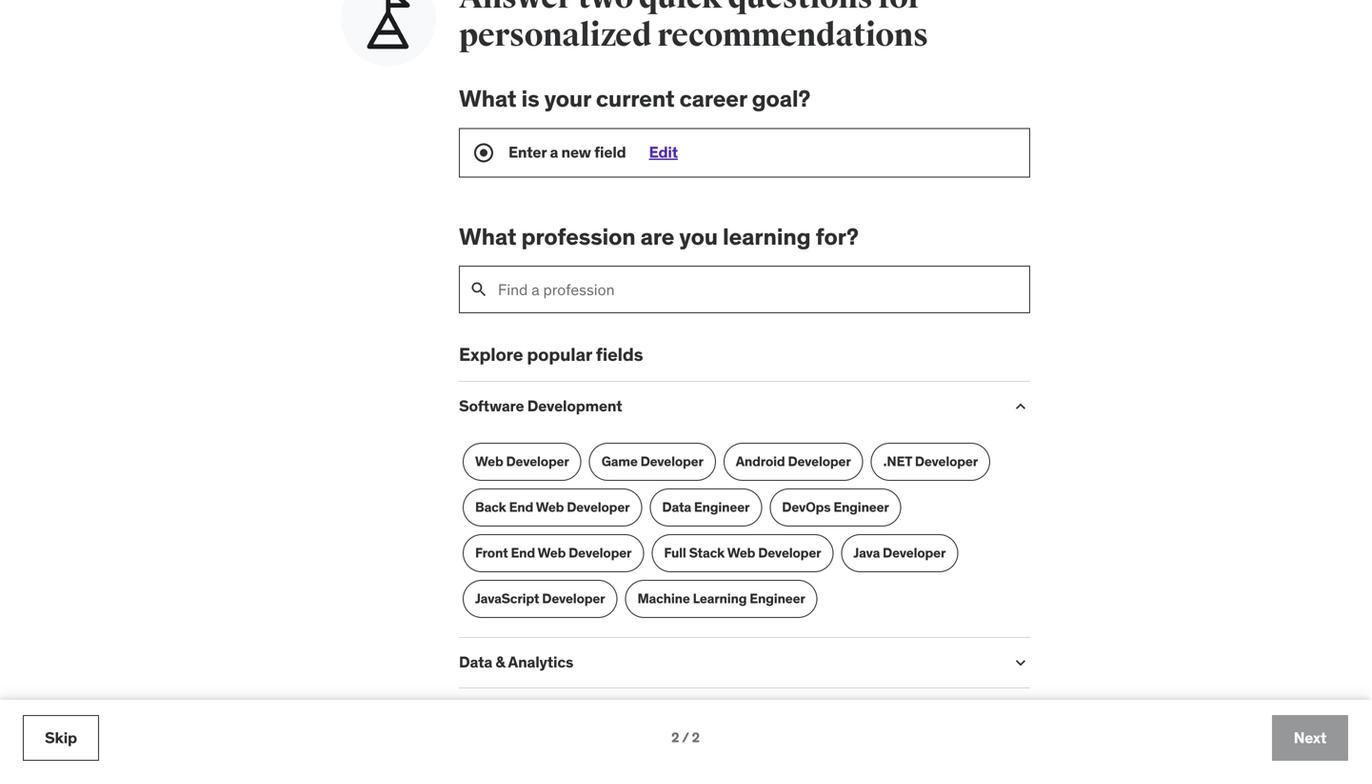 Task type: vqa. For each thing, say whether or not it's contained in the screenshot.
is
yes



Task type: describe. For each thing, give the bounding box(es) containing it.
machine
[[638, 590, 690, 607]]

small image for software development
[[1011, 397, 1031, 416]]

front end web developer
[[475, 544, 632, 561]]

developer for javascript developer
[[542, 590, 605, 607]]

career
[[680, 84, 747, 113]]

developer for android developer
[[788, 453, 851, 470]]

enter
[[509, 142, 547, 162]]

java developer
[[854, 544, 946, 561]]

developer for java developer
[[883, 544, 946, 561]]

next button
[[1272, 715, 1349, 761]]

engineer for devops engineer
[[834, 499, 889, 516]]

for?
[[816, 222, 859, 251]]

software development button
[[459, 396, 996, 416]]

goal?
[[752, 84, 811, 113]]

java
[[854, 544, 880, 561]]

data engineer button
[[650, 488, 762, 527]]

what is your current career goal?
[[459, 84, 811, 113]]

edit button
[[649, 142, 678, 162]]

/
[[682, 729, 689, 746]]

enter a new field
[[509, 142, 626, 162]]

devops
[[782, 499, 831, 516]]

skip
[[45, 728, 77, 748]]

edit
[[649, 142, 678, 162]]

back
[[475, 499, 506, 516]]

questions
[[728, 0, 873, 17]]

2 / 2
[[672, 729, 700, 746]]

two
[[578, 0, 633, 17]]

next
[[1294, 728, 1327, 748]]

is
[[521, 84, 540, 113]]

web for back
[[536, 499, 564, 516]]

front end web developer button
[[463, 534, 644, 572]]

submit search image
[[470, 280, 489, 299]]

machine learning engineer
[[638, 590, 805, 607]]

&
[[496, 652, 505, 672]]

.net developer button
[[871, 443, 991, 481]]

data for data & analytics
[[459, 652, 492, 672]]

devops engineer button
[[770, 488, 902, 527]]

engineer for data engineer
[[694, 499, 750, 516]]

developer down back end web developer button
[[569, 544, 632, 561]]

explore
[[459, 343, 523, 366]]

web up back
[[475, 453, 503, 470]]

development
[[527, 396, 622, 416]]

developer for web developer
[[506, 453, 569, 470]]

.net
[[884, 453, 912, 470]]

.net developer
[[884, 453, 978, 470]]

devops engineer
[[782, 499, 889, 516]]

end for front
[[511, 544, 535, 561]]

engineer down full stack web developer button
[[750, 590, 805, 607]]

learning
[[723, 222, 811, 251]]

web for front
[[538, 544, 566, 561]]

web developer button
[[463, 443, 582, 481]]

data engineer
[[662, 499, 750, 516]]

front
[[475, 544, 508, 561]]

1 2 from the left
[[672, 729, 679, 746]]

developer for .net developer
[[915, 453, 978, 470]]

data for data engineer
[[662, 499, 691, 516]]

fields
[[596, 343, 643, 366]]

learning
[[693, 590, 747, 607]]



Task type: locate. For each thing, give the bounding box(es) containing it.
Find a profession text field
[[498, 267, 1030, 312]]

developer down devops
[[758, 544, 821, 561]]

full
[[664, 544, 686, 561]]

0 horizontal spatial 2
[[672, 729, 679, 746]]

engineer up java
[[834, 499, 889, 516]]

full stack web developer button
[[652, 534, 834, 572]]

data
[[662, 499, 691, 516], [459, 652, 492, 672]]

for
[[878, 0, 923, 17]]

data inside data engineer button
[[662, 499, 691, 516]]

0 vertical spatial end
[[509, 499, 533, 516]]

machine learning engineer button
[[625, 580, 818, 618]]

skip link
[[23, 715, 99, 761]]

data up full
[[662, 499, 691, 516]]

popular
[[527, 343, 592, 366]]

java developer button
[[841, 534, 958, 572]]

profession
[[521, 222, 636, 251]]

0 vertical spatial small image
[[1011, 397, 1031, 416]]

small image for data & analytics
[[1011, 653, 1031, 672]]

0 vertical spatial what
[[459, 84, 517, 113]]

back end web developer
[[475, 499, 630, 516]]

full stack web developer
[[664, 544, 821, 561]]

1 horizontal spatial data
[[662, 499, 691, 516]]

software development
[[459, 396, 622, 416]]

web
[[475, 453, 503, 470], [536, 499, 564, 516], [538, 544, 566, 561], [727, 544, 756, 561]]

1 vertical spatial data
[[459, 652, 492, 672]]

data & analytics button
[[459, 652, 996, 672]]

2 left /
[[672, 729, 679, 746]]

javascript developer
[[475, 590, 605, 607]]

quick
[[639, 0, 722, 17]]

personalized
[[459, 16, 652, 55]]

what up submit search image at left top
[[459, 222, 517, 251]]

a
[[550, 142, 558, 162]]

game
[[602, 453, 638, 470]]

2 small image from the top
[[1011, 653, 1031, 672]]

android developer
[[736, 453, 851, 470]]

end right front
[[511, 544, 535, 561]]

answer
[[459, 0, 572, 17]]

android developer button
[[724, 443, 864, 481]]

analytics
[[508, 652, 574, 672]]

1 what from the top
[[459, 84, 517, 113]]

javascript
[[475, 590, 539, 607]]

your
[[544, 84, 591, 113]]

explore popular fields
[[459, 343, 643, 366]]

1 vertical spatial what
[[459, 222, 517, 251]]

software
[[459, 396, 524, 416]]

developer up devops
[[788, 453, 851, 470]]

android
[[736, 453, 785, 470]]

field
[[594, 142, 626, 162]]

developer right game
[[641, 453, 704, 470]]

data left &
[[459, 652, 492, 672]]

developer up back end web developer
[[506, 453, 569, 470]]

developer down game
[[567, 499, 630, 516]]

web right "stack"
[[727, 544, 756, 561]]

developer
[[506, 453, 569, 470], [641, 453, 704, 470], [788, 453, 851, 470], [915, 453, 978, 470], [567, 499, 630, 516], [569, 544, 632, 561], [758, 544, 821, 561], [883, 544, 946, 561], [542, 590, 605, 607]]

developer right .net in the right of the page
[[915, 453, 978, 470]]

developer down front end web developer button
[[542, 590, 605, 607]]

what for what is your current career goal?
[[459, 84, 517, 113]]

what profession are you learning for?
[[459, 222, 859, 251]]

engineer up "stack"
[[694, 499, 750, 516]]

1 small image from the top
[[1011, 397, 1031, 416]]

web inside button
[[727, 544, 756, 561]]

web down back end web developer button
[[538, 544, 566, 561]]

recommendations
[[657, 16, 928, 55]]

small image
[[1011, 397, 1031, 416], [1011, 653, 1031, 672]]

game developer
[[602, 453, 704, 470]]

end right back
[[509, 499, 533, 516]]

data & analytics
[[459, 652, 574, 672]]

web developer
[[475, 453, 569, 470]]

game developer button
[[589, 443, 716, 481]]

web up front end web developer
[[536, 499, 564, 516]]

end for back
[[509, 499, 533, 516]]

2 what from the top
[[459, 222, 517, 251]]

2 right /
[[692, 729, 700, 746]]

developer for game developer
[[641, 453, 704, 470]]

javascript developer button
[[463, 580, 618, 618]]

answer two quick questions for personalized recommendations
[[459, 0, 928, 55]]

what for what profession are you learning for?
[[459, 222, 517, 251]]

0 vertical spatial data
[[662, 499, 691, 516]]

current
[[596, 84, 675, 113]]

what left the is on the left
[[459, 84, 517, 113]]

are
[[641, 222, 675, 251]]

1 vertical spatial end
[[511, 544, 535, 561]]

end
[[509, 499, 533, 516], [511, 544, 535, 561]]

new
[[561, 142, 591, 162]]

2 2 from the left
[[692, 729, 700, 746]]

web for full
[[727, 544, 756, 561]]

2
[[672, 729, 679, 746], [692, 729, 700, 746]]

0 horizontal spatial data
[[459, 652, 492, 672]]

1 vertical spatial small image
[[1011, 653, 1031, 672]]

engineer
[[694, 499, 750, 516], [834, 499, 889, 516], [750, 590, 805, 607]]

you
[[680, 222, 718, 251]]

what
[[459, 84, 517, 113], [459, 222, 517, 251]]

stack
[[689, 544, 725, 561]]

developer right java
[[883, 544, 946, 561]]

back end web developer button
[[463, 488, 642, 527]]

1 horizontal spatial 2
[[692, 729, 700, 746]]



